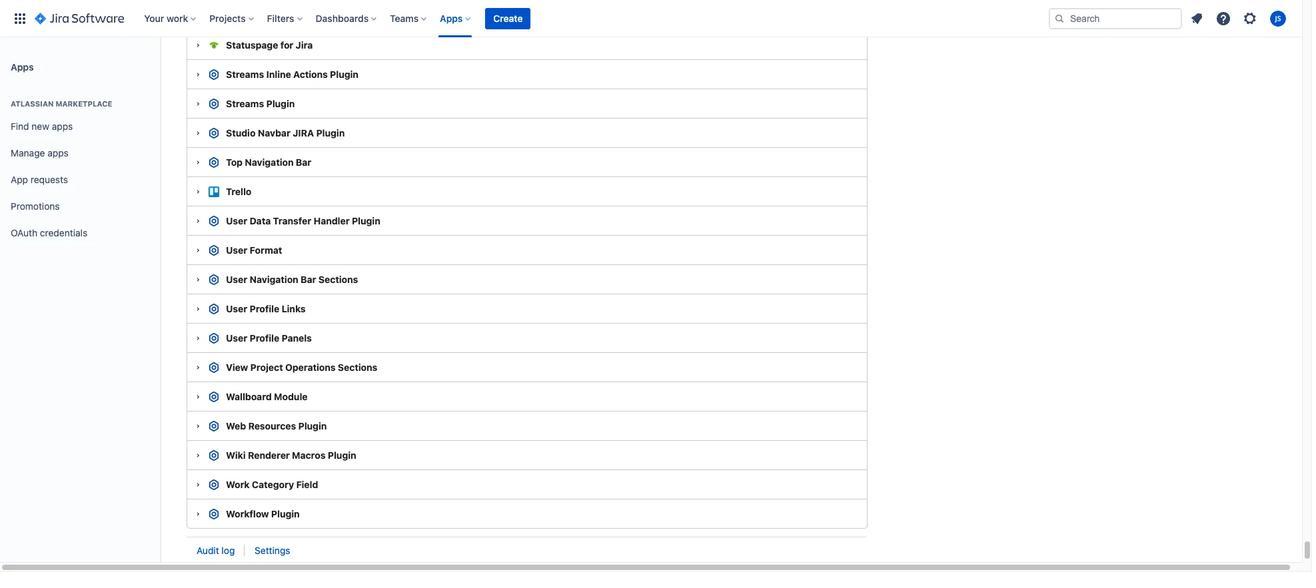 Task type: describe. For each thing, give the bounding box(es) containing it.
0 vertical spatial apps
[[52, 120, 73, 132]]

user profile panels
[[226, 333, 312, 344]]

user format
[[226, 245, 282, 256]]

apps inside popup button
[[440, 12, 463, 24]]

create button
[[486, 8, 531, 29]]

transfer
[[273, 216, 311, 227]]

streams for streams plugin
[[226, 98, 264, 110]]

oauth credentials link
[[5, 220, 155, 247]]

data
[[250, 216, 271, 227]]

banner containing your work
[[0, 0, 1303, 37]]

profile for panels
[[250, 333, 279, 344]]

teams button
[[386, 8, 432, 29]]

plugin right handler
[[352, 216, 381, 227]]

plugin right the actions
[[330, 69, 359, 80]]

your profile and settings image
[[1271, 10, 1287, 26]]

your work button
[[140, 8, 202, 29]]

plugin down the inline
[[266, 98, 295, 110]]

new
[[32, 120, 49, 132]]

projects
[[210, 12, 246, 24]]

user for user navigation bar sections
[[226, 274, 247, 286]]

navigation for top
[[245, 157, 294, 168]]

atlassian
[[11, 99, 54, 108]]

primary element
[[8, 0, 1049, 37]]

app requests
[[11, 174, 68, 185]]

filters
[[267, 12, 294, 24]]

plugin up jira
[[287, 10, 316, 22]]

jira
[[293, 128, 314, 139]]

top navigation bar
[[226, 157, 312, 168]]

user profile links
[[226, 304, 306, 315]]

oauth
[[11, 227, 37, 238]]

Search field
[[1049, 8, 1183, 29]]

for
[[281, 40, 294, 51]]

panels
[[282, 333, 312, 344]]

plugin right jira at the top of page
[[316, 128, 345, 139]]

top
[[226, 157, 243, 168]]

user data transfer handler plugin
[[226, 216, 381, 227]]

inline
[[266, 69, 291, 80]]

statuspage for jira
[[226, 40, 313, 51]]

credentials
[[40, 227, 87, 238]]

find new apps
[[11, 120, 73, 132]]

streams plugin
[[226, 98, 295, 110]]

wallboard module
[[226, 392, 308, 403]]

dashboards
[[316, 12, 369, 24]]

manage apps link
[[5, 140, 155, 167]]

soy
[[226, 10, 243, 22]]

notifications image
[[1189, 10, 1205, 26]]

promotions link
[[5, 193, 155, 220]]

plugin right macros
[[328, 450, 356, 462]]

workflow
[[226, 509, 269, 520]]

user for user format
[[226, 245, 247, 256]]

web resources plugin
[[226, 421, 327, 432]]

sections for user navigation bar sections
[[319, 274, 358, 286]]

app requests link
[[5, 167, 155, 193]]

trello
[[226, 186, 252, 198]]

search image
[[1055, 13, 1065, 24]]

macros
[[292, 450, 326, 462]]

bar for user navigation bar sections
[[301, 274, 316, 286]]

filters button
[[263, 8, 308, 29]]

field
[[296, 480, 318, 491]]

operations
[[285, 362, 336, 374]]

sections for view project operations sections
[[338, 362, 378, 374]]

view
[[226, 362, 248, 374]]

studio
[[226, 128, 256, 139]]

promotions
[[11, 200, 60, 212]]

log
[[222, 546, 235, 557]]



Task type: vqa. For each thing, say whether or not it's contained in the screenshot.
user navigation bar sections
yes



Task type: locate. For each thing, give the bounding box(es) containing it.
1 vertical spatial navigation
[[250, 274, 299, 286]]

user for user profile links
[[226, 304, 247, 315]]

user navigation bar sections
[[226, 274, 358, 286]]

0 vertical spatial profile
[[250, 304, 279, 315]]

app
[[11, 174, 28, 185]]

category
[[252, 480, 294, 491]]

audit
[[197, 546, 219, 557]]

user left format on the top left of the page
[[226, 245, 247, 256]]

settings link
[[255, 546, 290, 557]]

find new apps link
[[5, 113, 155, 140]]

2 user from the top
[[226, 245, 247, 256]]

audit log link
[[197, 546, 235, 557]]

atlassian marketplace
[[11, 99, 112, 108]]

2 streams from the top
[[226, 98, 264, 110]]

appswitcher icon image
[[12, 10, 28, 26]]

1 vertical spatial sections
[[338, 362, 378, 374]]

web
[[226, 421, 246, 432]]

manage
[[11, 147, 45, 158]]

0 vertical spatial apps
[[440, 12, 463, 24]]

help image
[[1216, 10, 1232, 26]]

requests
[[31, 174, 68, 185]]

settings image
[[1243, 10, 1259, 26]]

wallboard
[[226, 392, 272, 403]]

4 user from the top
[[226, 304, 247, 315]]

settings
[[255, 546, 290, 557]]

function
[[245, 10, 285, 22]]

streams for streams inline actions plugin
[[226, 69, 264, 80]]

bar up links
[[301, 274, 316, 286]]

actions
[[293, 69, 328, 80]]

navigation for user
[[250, 274, 299, 286]]

apps up requests
[[48, 147, 69, 158]]

navigation down navbar
[[245, 157, 294, 168]]

renderer
[[248, 450, 290, 462]]

0 vertical spatial sections
[[319, 274, 358, 286]]

apps button
[[436, 8, 476, 29]]

bar down jira at the top of page
[[296, 157, 312, 168]]

handler
[[314, 216, 350, 227]]

jira software image
[[35, 10, 124, 26], [35, 10, 124, 26]]

banner
[[0, 0, 1303, 37]]

work category field
[[226, 480, 318, 491]]

1 user from the top
[[226, 216, 247, 227]]

view project operations sections
[[226, 362, 378, 374]]

0 vertical spatial streams
[[226, 69, 264, 80]]

dashboards button
[[312, 8, 382, 29]]

audit log
[[197, 546, 235, 557]]

your work
[[144, 12, 188, 24]]

0 vertical spatial bar
[[296, 157, 312, 168]]

jira
[[296, 40, 313, 51]]

bar
[[296, 157, 312, 168], [301, 274, 316, 286]]

apps up atlassian
[[11, 61, 34, 72]]

your
[[144, 12, 164, 24]]

plugin up macros
[[298, 421, 327, 432]]

oauth credentials
[[11, 227, 87, 238]]

1 horizontal spatial apps
[[440, 12, 463, 24]]

3 user from the top
[[226, 274, 247, 286]]

streams inline actions plugin
[[226, 69, 359, 80]]

marketplace
[[56, 99, 112, 108]]

navbar
[[258, 128, 291, 139]]

apps right 'teams' popup button
[[440, 12, 463, 24]]

links
[[282, 304, 306, 315]]

format
[[250, 245, 282, 256]]

1 vertical spatial bar
[[301, 274, 316, 286]]

profile for links
[[250, 304, 279, 315]]

streams
[[226, 69, 264, 80], [226, 98, 264, 110]]

statuspage
[[226, 40, 278, 51]]

1 vertical spatial streams
[[226, 98, 264, 110]]

manage apps
[[11, 147, 69, 158]]

1 profile from the top
[[250, 304, 279, 315]]

sections
[[319, 274, 358, 286], [338, 362, 378, 374]]

plugin
[[287, 10, 316, 22], [330, 69, 359, 80], [266, 98, 295, 110], [316, 128, 345, 139], [352, 216, 381, 227], [298, 421, 327, 432], [328, 450, 356, 462], [271, 509, 300, 520]]

module
[[274, 392, 308, 403]]

sidebar navigation image
[[145, 53, 175, 80]]

sections right operations
[[338, 362, 378, 374]]

find
[[11, 120, 29, 132]]

navigation
[[245, 157, 294, 168], [250, 274, 299, 286]]

1 vertical spatial apps
[[11, 61, 34, 72]]

profile left links
[[250, 304, 279, 315]]

apps right new
[[52, 120, 73, 132]]

5 user from the top
[[226, 333, 247, 344]]

teams
[[390, 12, 419, 24]]

plugin down category
[[271, 509, 300, 520]]

wiki renderer macros plugin
[[226, 450, 356, 462]]

apps
[[52, 120, 73, 132], [48, 147, 69, 158]]

resources
[[248, 421, 296, 432]]

1 streams from the top
[[226, 69, 264, 80]]

streams up the studio
[[226, 98, 264, 110]]

user
[[226, 216, 247, 227], [226, 245, 247, 256], [226, 274, 247, 286], [226, 304, 247, 315], [226, 333, 247, 344]]

work
[[226, 480, 250, 491]]

soy function plugin
[[226, 10, 316, 22]]

project
[[250, 362, 283, 374]]

user up view
[[226, 333, 247, 344]]

1 vertical spatial profile
[[250, 333, 279, 344]]

user up the "user profile panels" in the left bottom of the page
[[226, 304, 247, 315]]

work
[[167, 12, 188, 24]]

create
[[494, 12, 523, 24]]

profile
[[250, 304, 279, 315], [250, 333, 279, 344]]

wiki
[[226, 450, 246, 462]]

workflow plugin
[[226, 509, 300, 520]]

navigation down format on the top left of the page
[[250, 274, 299, 286]]

apps
[[440, 12, 463, 24], [11, 61, 34, 72]]

user for user profile panels
[[226, 333, 247, 344]]

2 profile from the top
[[250, 333, 279, 344]]

studio navbar jira plugin
[[226, 128, 345, 139]]

user down user format
[[226, 274, 247, 286]]

user for user data transfer handler plugin
[[226, 216, 247, 227]]

projects button
[[206, 8, 259, 29]]

streams down statuspage
[[226, 69, 264, 80]]

0 vertical spatial navigation
[[245, 157, 294, 168]]

user left data
[[226, 216, 247, 227]]

atlassian marketplace group
[[5, 85, 155, 251]]

0 horizontal spatial apps
[[11, 61, 34, 72]]

bar for top navigation bar
[[296, 157, 312, 168]]

1 vertical spatial apps
[[48, 147, 69, 158]]

sections down handler
[[319, 274, 358, 286]]

profile down user profile links
[[250, 333, 279, 344]]



